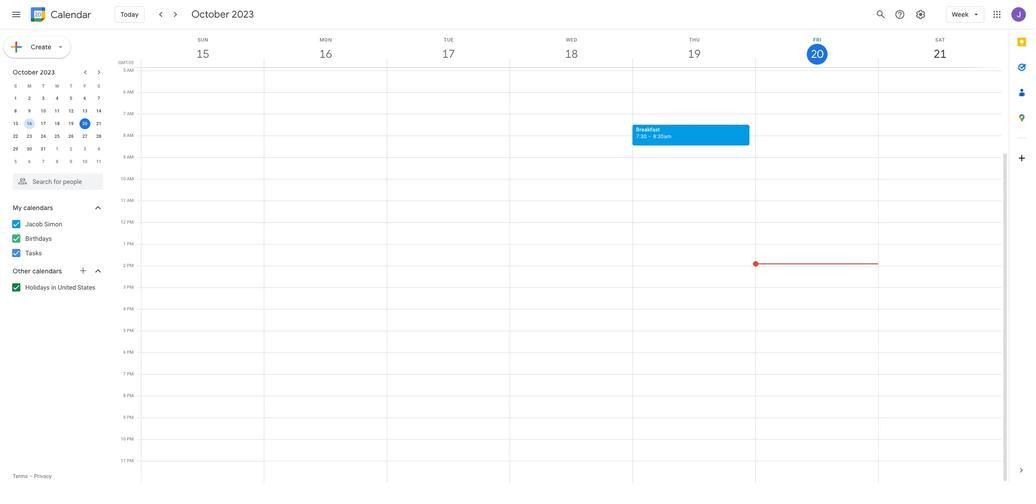 Task type: locate. For each thing, give the bounding box(es) containing it.
s left m
[[14, 83, 17, 88]]

t
[[42, 83, 45, 88], [70, 83, 72, 88]]

05
[[129, 60, 134, 65]]

– down breakfast
[[649, 133, 652, 140]]

4 down 28 element in the top of the page
[[98, 146, 100, 151]]

2 pm from the top
[[127, 241, 134, 246]]

0 vertical spatial 18
[[565, 47, 578, 61]]

19 column header
[[633, 29, 756, 67]]

8 down 'november 1' element at the left top of page
[[56, 159, 58, 164]]

0 vertical spatial october
[[192, 8, 230, 21]]

1 vertical spatial 16
[[27, 121, 32, 126]]

0 vertical spatial 3
[[42, 96, 45, 101]]

add other calendars image
[[79, 266, 88, 275]]

pm up 4 pm
[[127, 285, 134, 290]]

26
[[68, 134, 74, 139]]

6 row from the top
[[9, 143, 106, 156]]

20 cell
[[78, 118, 92, 130]]

s right f
[[97, 83, 100, 88]]

row containing 1
[[9, 92, 106, 105]]

0 vertical spatial 19
[[688, 47, 701, 61]]

mon
[[320, 37, 332, 43]]

calendars inside dropdown button
[[32, 267, 62, 275]]

wed
[[566, 37, 578, 43]]

15 inside column header
[[196, 47, 209, 61]]

0 vertical spatial 12
[[68, 109, 74, 113]]

0 horizontal spatial 21
[[96, 121, 101, 126]]

11 for 11 am
[[121, 198, 126, 203]]

2 horizontal spatial 3
[[123, 285, 126, 290]]

1 vertical spatial –
[[29, 473, 33, 480]]

1 horizontal spatial 4
[[98, 146, 100, 151]]

6
[[123, 90, 126, 94], [84, 96, 86, 101], [28, 159, 31, 164], [123, 350, 126, 355]]

13
[[82, 109, 88, 113]]

17 link
[[439, 44, 459, 65]]

row group
[[9, 92, 106, 168]]

16 up 23
[[27, 121, 32, 126]]

12 for 12
[[68, 109, 74, 113]]

3 for 3 pm
[[123, 285, 126, 290]]

pm up 1 pm
[[127, 220, 134, 225]]

my calendars list
[[2, 217, 112, 260]]

5 row from the top
[[9, 130, 106, 143]]

0 horizontal spatial 16
[[27, 121, 32, 126]]

1 vertical spatial 20
[[82, 121, 88, 126]]

pm down 8 pm
[[127, 415, 134, 420]]

6 down f
[[84, 96, 86, 101]]

8 for 'november 8' element
[[56, 159, 58, 164]]

5 am from the top
[[127, 155, 134, 160]]

30
[[27, 146, 32, 151]]

19 down 12 element
[[68, 121, 74, 126]]

11 down "10 am"
[[121, 198, 126, 203]]

20
[[811, 47, 824, 61], [82, 121, 88, 126]]

6 for november 6 element
[[28, 159, 31, 164]]

10 up "17" element
[[41, 109, 46, 113]]

other calendars button
[[2, 264, 112, 279]]

1 vertical spatial 15
[[13, 121, 18, 126]]

Search for people text field
[[18, 174, 98, 190]]

21
[[934, 47, 947, 61], [96, 121, 101, 126]]

calendars up in
[[32, 267, 62, 275]]

20 down fri
[[811, 47, 824, 61]]

15
[[196, 47, 209, 61], [13, 121, 18, 126]]

pm for 11 pm
[[127, 458, 134, 463]]

breakfast 7:30 – 8:30am
[[637, 127, 672, 140]]

1 horizontal spatial october
[[192, 8, 230, 21]]

1 vertical spatial 2023
[[40, 68, 55, 76]]

1 horizontal spatial 20
[[811, 47, 824, 61]]

row containing s
[[9, 80, 106, 92]]

3 up 4 pm
[[123, 285, 126, 290]]

11 up 18 element
[[55, 109, 60, 113]]

0 vertical spatial –
[[649, 133, 652, 140]]

5 down gmt-
[[123, 68, 126, 73]]

7 pm from the top
[[127, 350, 134, 355]]

16 column header
[[264, 29, 387, 67]]

1 horizontal spatial t
[[70, 83, 72, 88]]

pm up 6 pm
[[127, 328, 134, 333]]

2 row from the top
[[9, 92, 106, 105]]

grid containing 15
[[116, 29, 1010, 483]]

– inside breakfast 7:30 – 8:30am
[[649, 133, 652, 140]]

1 up '15' element
[[14, 96, 17, 101]]

5 up 6 pm
[[123, 328, 126, 333]]

12 pm from the top
[[127, 458, 134, 463]]

grid
[[116, 29, 1010, 483]]

1 horizontal spatial 1
[[56, 146, 58, 151]]

0 horizontal spatial october 2023
[[13, 68, 55, 76]]

9 up 10 pm at the left bottom of page
[[123, 415, 126, 420]]

row
[[9, 80, 106, 92], [9, 92, 106, 105], [9, 105, 106, 118], [9, 118, 106, 130], [9, 130, 106, 143], [9, 143, 106, 156], [9, 156, 106, 168]]

0 horizontal spatial –
[[29, 473, 33, 480]]

0 horizontal spatial 19
[[68, 121, 74, 126]]

1 s from the left
[[14, 83, 17, 88]]

1 horizontal spatial 15
[[196, 47, 209, 61]]

21 link
[[931, 44, 951, 65]]

0 horizontal spatial 20
[[82, 121, 88, 126]]

am up 8 am
[[127, 111, 134, 116]]

2 horizontal spatial 4
[[123, 307, 126, 312]]

october up sun
[[192, 8, 230, 21]]

9 for november 9 element
[[70, 159, 72, 164]]

7 up 8 pm
[[123, 372, 126, 377]]

18 inside the wed 18
[[565, 47, 578, 61]]

3 up '10' element
[[42, 96, 45, 101]]

pm up 9 pm
[[127, 393, 134, 398]]

12 inside 12 element
[[68, 109, 74, 113]]

4 pm from the top
[[127, 285, 134, 290]]

6 for 6 am
[[123, 90, 126, 94]]

7 down 31 element
[[42, 159, 45, 164]]

birthdays
[[25, 235, 52, 242]]

6 am from the top
[[127, 176, 134, 181]]

20 down "13" element
[[82, 121, 88, 126]]

7 am
[[123, 111, 134, 116]]

1 vertical spatial 4
[[98, 146, 100, 151]]

6 up 7 am
[[123, 90, 126, 94]]

november 3 element
[[80, 144, 90, 155]]

pm for 8 pm
[[127, 393, 134, 398]]

15 down sun
[[196, 47, 209, 61]]

1 horizontal spatial 16
[[319, 47, 332, 61]]

2 horizontal spatial 2
[[123, 263, 126, 268]]

pm down 3 pm
[[127, 307, 134, 312]]

terms link
[[13, 473, 28, 480]]

wed 18
[[565, 37, 578, 61]]

9 up "10 am"
[[123, 155, 126, 160]]

7 for 7 am
[[123, 111, 126, 116]]

t left f
[[70, 83, 72, 88]]

1 vertical spatial 2
[[70, 146, 72, 151]]

am down 9 am
[[127, 176, 134, 181]]

1 pm
[[123, 241, 134, 246]]

7 am from the top
[[127, 198, 134, 203]]

3 row from the top
[[9, 105, 106, 118]]

3 pm from the top
[[127, 263, 134, 268]]

6 down 30 element
[[28, 159, 31, 164]]

2 vertical spatial 1
[[123, 241, 126, 246]]

11 element
[[52, 106, 63, 117]]

2 for the november 2 element
[[70, 146, 72, 151]]

0 horizontal spatial 15
[[13, 121, 18, 126]]

8 up 9 am
[[123, 133, 126, 138]]

4 inside "grid"
[[123, 307, 126, 312]]

3 pm
[[123, 285, 134, 290]]

my
[[13, 204, 22, 212]]

8:30am
[[654, 133, 672, 140]]

3 down 27 element
[[84, 146, 86, 151]]

1 down 12 pm
[[123, 241, 126, 246]]

2 inside "grid"
[[123, 263, 126, 268]]

week
[[953, 10, 969, 19]]

main drawer image
[[11, 9, 22, 20]]

1 horizontal spatial 2023
[[232, 8, 254, 21]]

15 column header
[[141, 29, 265, 67]]

november 6 element
[[24, 156, 35, 167]]

calendars up jacob on the left
[[23, 204, 53, 212]]

12 up 19 element
[[68, 109, 74, 113]]

calendar element
[[29, 5, 91, 25]]

None search field
[[0, 170, 112, 190]]

1 vertical spatial 19
[[68, 121, 74, 126]]

11 down 10 pm at the left bottom of page
[[121, 458, 126, 463]]

22 element
[[10, 131, 21, 142]]

0 horizontal spatial t
[[42, 83, 45, 88]]

8 inside 'november 8' element
[[56, 159, 58, 164]]

4
[[56, 96, 58, 101], [98, 146, 100, 151], [123, 307, 126, 312]]

in
[[51, 284, 56, 291]]

8
[[14, 109, 17, 113], [123, 133, 126, 138], [56, 159, 58, 164], [123, 393, 126, 398]]

4 am from the top
[[127, 133, 134, 138]]

1 row from the top
[[9, 80, 106, 92]]

1
[[14, 96, 17, 101], [56, 146, 58, 151], [123, 241, 126, 246]]

0 vertical spatial 2
[[28, 96, 31, 101]]

5
[[123, 68, 126, 73], [70, 96, 72, 101], [14, 159, 17, 164], [123, 328, 126, 333]]

pm up '2 pm'
[[127, 241, 134, 246]]

3 inside "grid"
[[123, 285, 126, 290]]

1 horizontal spatial 21
[[934, 47, 947, 61]]

october 2023 up sun
[[192, 8, 254, 21]]

1 horizontal spatial –
[[649, 133, 652, 140]]

1 vertical spatial 17
[[41, 121, 46, 126]]

17 element
[[38, 118, 49, 129]]

pm
[[127, 220, 134, 225], [127, 241, 134, 246], [127, 263, 134, 268], [127, 285, 134, 290], [127, 307, 134, 312], [127, 328, 134, 333], [127, 350, 134, 355], [127, 372, 134, 377], [127, 393, 134, 398], [127, 415, 134, 420], [127, 437, 134, 442], [127, 458, 134, 463]]

row containing 8
[[9, 105, 106, 118]]

10 for '10' element
[[41, 109, 46, 113]]

settings menu image
[[916, 9, 927, 20]]

12
[[68, 109, 74, 113], [121, 220, 126, 225]]

3 for november 3 element
[[84, 146, 86, 151]]

pm for 7 pm
[[127, 372, 134, 377]]

15 up the 22 at the top left
[[13, 121, 18, 126]]

16 link
[[316, 44, 336, 65]]

18 element
[[52, 118, 63, 129]]

6 down 5 pm
[[123, 350, 126, 355]]

9 down the november 2 element
[[70, 159, 72, 164]]

4 pm
[[123, 307, 134, 312]]

pm up 8 pm
[[127, 372, 134, 377]]

am down 05 at top
[[127, 68, 134, 73]]

calendars for my calendars
[[23, 204, 53, 212]]

5 for november 5 element
[[14, 159, 17, 164]]

29
[[13, 146, 18, 151]]

5 down 29 element
[[14, 159, 17, 164]]

0 horizontal spatial 17
[[41, 121, 46, 126]]

fri
[[814, 37, 822, 43]]

0 horizontal spatial 18
[[55, 121, 60, 126]]

thu
[[690, 37, 701, 43]]

0 horizontal spatial 2
[[28, 96, 31, 101]]

19
[[688, 47, 701, 61], [68, 121, 74, 126]]

1 horizontal spatial 19
[[688, 47, 701, 61]]

17 column header
[[387, 29, 510, 67]]

14
[[96, 109, 101, 113]]

calendars
[[23, 204, 53, 212], [32, 267, 62, 275]]

0 vertical spatial 2023
[[232, 8, 254, 21]]

am up 7 am
[[127, 90, 134, 94]]

0 vertical spatial 15
[[196, 47, 209, 61]]

8 down the 7 pm
[[123, 393, 126, 398]]

pm for 3 pm
[[127, 285, 134, 290]]

calendars inside dropdown button
[[23, 204, 53, 212]]

18 inside the october 2023 grid
[[55, 121, 60, 126]]

1 horizontal spatial 12
[[121, 220, 126, 225]]

1 vertical spatial 3
[[84, 146, 86, 151]]

7
[[98, 96, 100, 101], [123, 111, 126, 116], [42, 159, 45, 164], [123, 372, 126, 377]]

0 vertical spatial 17
[[442, 47, 455, 61]]

2 vertical spatial 3
[[123, 285, 126, 290]]

24 element
[[38, 131, 49, 142]]

11 for 11 pm
[[121, 458, 126, 463]]

am up 9 am
[[127, 133, 134, 138]]

pm for 10 pm
[[127, 437, 134, 442]]

– right "terms" link
[[29, 473, 33, 480]]

11 down november 4 'element'
[[96, 159, 101, 164]]

16
[[319, 47, 332, 61], [27, 121, 32, 126]]

1 for 1 pm
[[123, 241, 126, 246]]

9 pm from the top
[[127, 393, 134, 398]]

2 down 1 pm
[[123, 263, 126, 268]]

9
[[28, 109, 31, 113], [123, 155, 126, 160], [70, 159, 72, 164], [123, 415, 126, 420]]

jacob simon
[[25, 221, 62, 228]]

4 inside 'element'
[[98, 146, 100, 151]]

21 down 14 element
[[96, 121, 101, 126]]

18
[[565, 47, 578, 61], [55, 121, 60, 126]]

2 am from the top
[[127, 90, 134, 94]]

sun 15
[[196, 37, 209, 61]]

row containing 29
[[9, 143, 106, 156]]

7 row from the top
[[9, 156, 106, 168]]

0 horizontal spatial 2023
[[40, 68, 55, 76]]

18 down "wed"
[[565, 47, 578, 61]]

19 down thu
[[688, 47, 701, 61]]

am for 7 am
[[127, 111, 134, 116]]

october 2023 up m
[[13, 68, 55, 76]]

2023
[[232, 8, 254, 21], [40, 68, 55, 76]]

am down 8 am
[[127, 155, 134, 160]]

1 horizontal spatial 2
[[70, 146, 72, 151]]

4 down w
[[56, 96, 58, 101]]

0 horizontal spatial 4
[[56, 96, 58, 101]]

1 horizontal spatial s
[[97, 83, 100, 88]]

1 down 25 element
[[56, 146, 58, 151]]

8 am
[[123, 133, 134, 138]]

pm down 9 pm
[[127, 437, 134, 442]]

october 2023
[[192, 8, 254, 21], [13, 68, 55, 76]]

1 vertical spatial 18
[[55, 121, 60, 126]]

21 down sat
[[934, 47, 947, 61]]

18 column header
[[510, 29, 633, 67]]

10 for november 10 "element" at the top left of the page
[[82, 159, 88, 164]]

10 inside "element"
[[82, 159, 88, 164]]

11 pm from the top
[[127, 437, 134, 442]]

28 element
[[93, 131, 104, 142]]

10
[[41, 109, 46, 113], [82, 159, 88, 164], [121, 176, 126, 181], [121, 437, 126, 442]]

0 vertical spatial 21
[[934, 47, 947, 61]]

8 pm from the top
[[127, 372, 134, 377]]

7 up 8 am
[[123, 111, 126, 116]]

1 t from the left
[[42, 83, 45, 88]]

16 down mon
[[319, 47, 332, 61]]

10 up 11 pm
[[121, 437, 126, 442]]

1 horizontal spatial 17
[[442, 47, 455, 61]]

november 9 element
[[66, 156, 76, 167]]

row containing 5
[[9, 156, 106, 168]]

12 down 11 am
[[121, 220, 126, 225]]

11
[[55, 109, 60, 113], [96, 159, 101, 164], [121, 198, 126, 203], [121, 458, 126, 463]]

november 5 element
[[10, 156, 21, 167]]

20 inside cell
[[82, 121, 88, 126]]

pm for 1 pm
[[127, 241, 134, 246]]

10 up 11 am
[[121, 176, 126, 181]]

0 vertical spatial 20
[[811, 47, 824, 61]]

6 pm from the top
[[127, 328, 134, 333]]

4 up 5 pm
[[123, 307, 126, 312]]

2 vertical spatial 4
[[123, 307, 126, 312]]

pm down 10 pm at the left bottom of page
[[127, 458, 134, 463]]

20 link
[[808, 44, 828, 65]]

7 for 7 pm
[[123, 372, 126, 377]]

17 down "tue" on the top of the page
[[442, 47, 455, 61]]

0 vertical spatial calendars
[[23, 204, 53, 212]]

12 for 12 pm
[[121, 220, 126, 225]]

17
[[442, 47, 455, 61], [41, 121, 46, 126]]

2 for 2 pm
[[123, 263, 126, 268]]

0 horizontal spatial 12
[[68, 109, 74, 113]]

1 am from the top
[[127, 68, 134, 73]]

28
[[96, 134, 101, 139]]

october
[[192, 8, 230, 21], [13, 68, 38, 76]]

5 pm from the top
[[127, 307, 134, 312]]

27 element
[[80, 131, 90, 142]]

17 inside column header
[[442, 47, 455, 61]]

0 vertical spatial october 2023
[[192, 8, 254, 21]]

october up m
[[13, 68, 38, 76]]

2 down m
[[28, 96, 31, 101]]

gmt-05
[[118, 60, 134, 65]]

19 inside 19 column header
[[688, 47, 701, 61]]

10 pm from the top
[[127, 415, 134, 420]]

10 for 10 am
[[121, 176, 126, 181]]

3 am from the top
[[127, 111, 134, 116]]

2 vertical spatial 2
[[123, 263, 126, 268]]

1 vertical spatial calendars
[[32, 267, 62, 275]]

united
[[58, 284, 76, 291]]

calendars for other calendars
[[32, 267, 62, 275]]

1 vertical spatial 1
[[56, 146, 58, 151]]

fri 20
[[811, 37, 824, 61]]

10 down november 3 element
[[82, 159, 88, 164]]

pm for 6 pm
[[127, 350, 134, 355]]

31 element
[[38, 144, 49, 155]]

thu 19
[[688, 37, 701, 61]]

am
[[127, 68, 134, 73], [127, 90, 134, 94], [127, 111, 134, 116], [127, 133, 134, 138], [127, 155, 134, 160], [127, 176, 134, 181], [127, 198, 134, 203]]

1 pm from the top
[[127, 220, 134, 225]]

1 vertical spatial 21
[[96, 121, 101, 126]]

7:30
[[637, 133, 647, 140]]

2
[[28, 96, 31, 101], [70, 146, 72, 151], [123, 263, 126, 268]]

4 row from the top
[[9, 118, 106, 130]]

30 element
[[24, 144, 35, 155]]

november 8 element
[[52, 156, 63, 167]]

15 inside row group
[[13, 121, 18, 126]]

0 vertical spatial 1
[[14, 96, 17, 101]]

am for 5 am
[[127, 68, 134, 73]]

10 for 10 pm
[[121, 437, 126, 442]]

2 horizontal spatial 1
[[123, 241, 126, 246]]

november 1 element
[[52, 144, 63, 155]]

17 down '10' element
[[41, 121, 46, 126]]

1 vertical spatial 12
[[121, 220, 126, 225]]

tue
[[444, 37, 454, 43]]

tab list
[[1010, 29, 1035, 458]]

12 inside "grid"
[[121, 220, 126, 225]]

11 for 11 element
[[55, 109, 60, 113]]

0 horizontal spatial s
[[14, 83, 17, 88]]

2 down the 26 element at the left top
[[70, 146, 72, 151]]

1 horizontal spatial 18
[[565, 47, 578, 61]]

1 horizontal spatial 3
[[84, 146, 86, 151]]

18 down 11 element
[[55, 121, 60, 126]]

0 vertical spatial 16
[[319, 47, 332, 61]]

pm up 3 pm
[[127, 263, 134, 268]]

0 horizontal spatial october
[[13, 68, 38, 76]]

am up 12 pm
[[127, 198, 134, 203]]

1 for 'november 1' element at the left top of page
[[56, 146, 58, 151]]

sat 21
[[934, 37, 947, 61]]

t left w
[[42, 83, 45, 88]]

pm down 5 pm
[[127, 350, 134, 355]]



Task type: describe. For each thing, give the bounding box(es) containing it.
20 inside 'column header'
[[811, 47, 824, 61]]

8 pm
[[123, 393, 134, 398]]

row containing 15
[[9, 118, 106, 130]]

1 vertical spatial october
[[13, 68, 38, 76]]

breakfast
[[637, 127, 660, 133]]

tasks
[[25, 250, 42, 257]]

6 am
[[123, 90, 134, 94]]

0 horizontal spatial 1
[[14, 96, 17, 101]]

pm for 9 pm
[[127, 415, 134, 420]]

7 up 14
[[98, 96, 100, 101]]

my calendars
[[13, 204, 53, 212]]

21 column header
[[879, 29, 1002, 67]]

am for 10 am
[[127, 176, 134, 181]]

terms
[[13, 473, 28, 480]]

29 element
[[10, 144, 21, 155]]

other
[[13, 267, 31, 275]]

6 pm
[[123, 350, 134, 355]]

pm for 2 pm
[[127, 263, 134, 268]]

november 11 element
[[93, 156, 104, 167]]

10 pm
[[121, 437, 134, 442]]

31
[[41, 146, 46, 151]]

mon 16
[[319, 37, 332, 61]]

pm for 12 pm
[[127, 220, 134, 225]]

19 element
[[66, 118, 76, 129]]

10 am
[[121, 176, 134, 181]]

12 pm
[[121, 220, 134, 225]]

9 pm
[[123, 415, 134, 420]]

15 element
[[10, 118, 21, 129]]

11 am
[[121, 198, 134, 203]]

2 t from the left
[[70, 83, 72, 88]]

5 up 12 element
[[70, 96, 72, 101]]

f
[[84, 83, 86, 88]]

privacy
[[34, 473, 52, 480]]

16 element
[[24, 118, 35, 129]]

calendar
[[51, 8, 91, 21]]

5 for 5 am
[[123, 68, 126, 73]]

october 2023 grid
[[9, 80, 106, 168]]

21 inside row
[[96, 121, 101, 126]]

27
[[82, 134, 88, 139]]

7 pm
[[123, 372, 134, 377]]

20, today element
[[80, 118, 90, 129]]

25 element
[[52, 131, 63, 142]]

0 vertical spatial 4
[[56, 96, 58, 101]]

4 for 4 pm
[[123, 307, 126, 312]]

20 column header
[[756, 29, 879, 67]]

9 for 9 am
[[123, 155, 126, 160]]

create button
[[4, 36, 70, 58]]

row group containing 1
[[9, 92, 106, 168]]

tue 17
[[442, 37, 455, 61]]

22
[[13, 134, 18, 139]]

states
[[78, 284, 96, 291]]

am for 6 am
[[127, 90, 134, 94]]

am for 8 am
[[127, 133, 134, 138]]

11 for "november 11" element
[[96, 159, 101, 164]]

2 pm
[[123, 263, 134, 268]]

1 vertical spatial october 2023
[[13, 68, 55, 76]]

simon
[[44, 221, 62, 228]]

9 am
[[123, 155, 134, 160]]

holidays in united states
[[25, 284, 96, 291]]

9 up the 16 "element" on the top left of the page
[[28, 109, 31, 113]]

row containing 22
[[9, 130, 106, 143]]

pm for 5 pm
[[127, 328, 134, 333]]

16 cell
[[22, 118, 36, 130]]

november 10 element
[[80, 156, 90, 167]]

23
[[27, 134, 32, 139]]

gmt-
[[118, 60, 129, 65]]

holidays
[[25, 284, 50, 291]]

5 for 5 pm
[[123, 328, 126, 333]]

8 up '15' element
[[14, 109, 17, 113]]

today
[[121, 10, 139, 19]]

november 2 element
[[66, 144, 76, 155]]

november 4 element
[[93, 144, 104, 155]]

privacy link
[[34, 473, 52, 480]]

17 inside the october 2023 grid
[[41, 121, 46, 126]]

terms – privacy
[[13, 473, 52, 480]]

today button
[[115, 4, 145, 25]]

november 7 element
[[38, 156, 49, 167]]

sun
[[198, 37, 209, 43]]

9 for 9 pm
[[123, 415, 126, 420]]

13 element
[[80, 106, 90, 117]]

21 element
[[93, 118, 104, 129]]

8 for 8 pm
[[123, 393, 126, 398]]

21 inside column header
[[934, 47, 947, 61]]

2 s from the left
[[97, 83, 100, 88]]

my calendars button
[[2, 201, 112, 215]]

create
[[31, 43, 51, 51]]

m
[[27, 83, 31, 88]]

am for 11 am
[[127, 198, 134, 203]]

19 link
[[685, 44, 705, 65]]

0 horizontal spatial 3
[[42, 96, 45, 101]]

w
[[55, 83, 59, 88]]

8 for 8 am
[[123, 133, 126, 138]]

am for 9 am
[[127, 155, 134, 160]]

14 element
[[93, 106, 104, 117]]

16 inside mon 16
[[319, 47, 332, 61]]

19 inside 19 element
[[68, 121, 74, 126]]

calendar heading
[[49, 8, 91, 21]]

23 element
[[24, 131, 35, 142]]

sat
[[936, 37, 946, 43]]

1 horizontal spatial october 2023
[[192, 8, 254, 21]]

18 link
[[562, 44, 582, 65]]

week button
[[947, 4, 985, 25]]

5 pm
[[123, 328, 134, 333]]

24
[[41, 134, 46, 139]]

12 element
[[66, 106, 76, 117]]

pm for 4 pm
[[127, 307, 134, 312]]

other calendars
[[13, 267, 62, 275]]

jacob
[[25, 221, 43, 228]]

4 for november 4 'element'
[[98, 146, 100, 151]]

25
[[55, 134, 60, 139]]

26 element
[[66, 131, 76, 142]]

10 element
[[38, 106, 49, 117]]

5 am
[[123, 68, 134, 73]]

16 inside "element"
[[27, 121, 32, 126]]

7 for november 7 element
[[42, 159, 45, 164]]

6 for 6 pm
[[123, 350, 126, 355]]

11 pm
[[121, 458, 134, 463]]

15 link
[[193, 44, 213, 65]]



Task type: vqa. For each thing, say whether or not it's contained in the screenshot.


